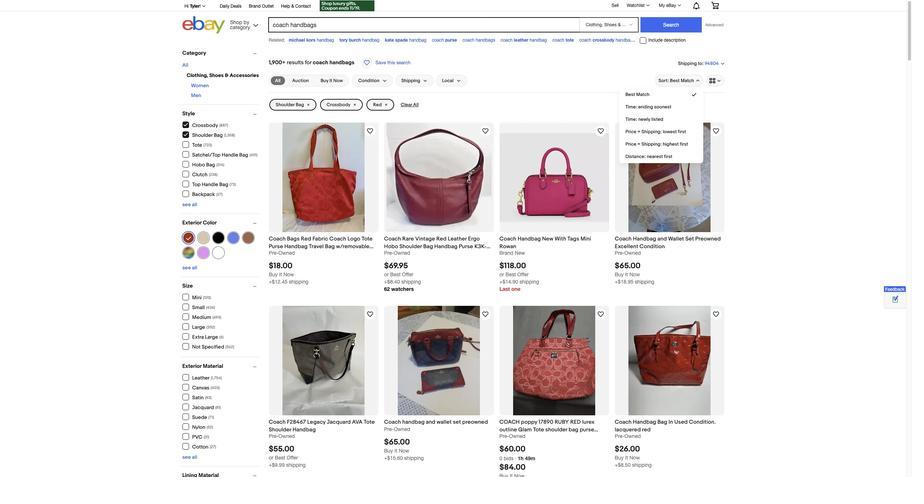 Task type: vqa. For each thing, say whether or not it's contained in the screenshot.
Jewelry & Watches Watches, Parts & Accessories Fine Jewelry Men's Jewelry Fashion Jewelry Clothing, Shoes & Accessories Women Men Specialty Kids
no



Task type: describe. For each thing, give the bounding box(es) containing it.
buy for pre-
[[385, 448, 393, 454]]

time: ending soonest link
[[620, 101, 703, 113]]

kate
[[385, 37, 394, 43]]

(436)
[[206, 305, 215, 310]]

shipping for coach handbag bag in used condition. lacquered red
[[633, 463, 652, 468]]

1 all from the top
[[192, 202, 197, 208]]

(120)
[[203, 295, 211, 300]]

purse inside coach poppy 17890 ruby red lurex outline glam tote shoulder bag purse handbag
[[580, 427, 595, 434]]

red inside coach bags red fabric coach logo tote purse handbag travel bag w/removable pouch
[[301, 236, 311, 243]]

buy inside $18.00 buy it now +$12.45 shipping
[[269, 272, 278, 278]]

offer for $69.95
[[402, 272, 414, 278]]

handle for top
[[202, 181, 218, 188]]

0 vertical spatial all
[[182, 62, 189, 68]]

shipping button
[[396, 75, 434, 87]]

$65.00 buy it now +$18.95 shipping
[[615, 262, 655, 285]]

shop
[[230, 19, 242, 25]]

bag down (887)
[[214, 132, 223, 138]]

not specified (562)
[[192, 344, 234, 350]]

shoulder down all text box on the left of the page
[[276, 102, 295, 108]]

0
[[500, 456, 503, 462]]

0 horizontal spatial handbags
[[330, 59, 355, 66]]

handbag for kors
[[317, 38, 334, 43]]

backpack
[[192, 191, 215, 197]]

satchel/top handle bag (601)
[[192, 152, 258, 158]]

exterior for exterior color
[[182, 220, 202, 227]]

handbag for spade
[[410, 38, 427, 43]]

nylon (52)
[[192, 424, 213, 431]]

(403)
[[211, 386, 220, 390]]

0 horizontal spatial purse
[[446, 37, 457, 43]]

category
[[182, 50, 206, 57]]

coach handbag new with tags mini rowan image
[[500, 133, 610, 222]]

satin
[[192, 395, 204, 401]]

shoes
[[209, 72, 224, 79]]

1 horizontal spatial bag
[[652, 38, 660, 43]]

coach poppy 17890 ruby red lurex outline glam tote shoulder bag purse handbag
[[500, 419, 595, 441]]

2 vertical spatial all
[[414, 102, 419, 108]]

tote inside coach bags red fabric coach logo tote purse handbag travel bag w/removable pouch
[[362, 236, 373, 243]]

coach rare vintage red leather ergo hobo shoulder bag handbag purse k3k-9219 image
[[387, 123, 492, 232]]

daily deals link
[[220, 3, 242, 11]]

red
[[571, 419, 581, 426]]

tote left (723)
[[192, 142, 202, 148]]

coach handbag and wallet set preowned link
[[385, 419, 494, 426]]

handbag inside coach poppy 17890 ruby red lurex outline glam tote shoulder bag purse handbag
[[500, 434, 522, 441]]

watch coach poppy 17890 ruby red lurex outline glam tote shoulder bag purse handbag image
[[597, 310, 606, 319]]

and for wallet
[[658, 236, 668, 243]]

buy it now
[[321, 78, 343, 84]]

local
[[443, 78, 454, 84]]

by
[[244, 19, 249, 25]]

+$8.40
[[385, 279, 400, 285]]

coach handbag bag in used condition. lacquered red heading
[[615, 419, 716, 434]]

now for excellent
[[630, 272, 641, 278]]

coach poppy 17890 ruby red lurex outline glam tote shoulder bag purse handbag heading
[[500, 419, 599, 441]]

coach inside "main content"
[[313, 59, 329, 66]]

coach handbag bag in used condition. lacquered red link
[[615, 419, 725, 434]]

(238)
[[209, 172, 218, 177]]

& inside 'link'
[[292, 4, 294, 9]]

0 horizontal spatial jacquard
[[192, 405, 214, 411]]

price + shipping: highest first link
[[620, 138, 703, 151]]

save this search button
[[359, 57, 413, 69]]

include
[[649, 38, 663, 43]]

set
[[453, 419, 461, 426]]

0 horizontal spatial new
[[515, 250, 526, 256]]

pre- up the $18.00
[[269, 250, 279, 256]]

shipping for coach handbag and wallet set preowned
[[405, 456, 424, 462]]

poppy
[[522, 419, 538, 426]]

shoulder up "tote (723)"
[[192, 132, 213, 138]]

sell link
[[609, 3, 623, 8]]

+ for price + shipping: highest first
[[638, 141, 641, 147]]

coach handbag and wallet set preowned heading
[[385, 419, 488, 426]]

coach bags red fabric coach logo tote purse handbag travel bag w/removable pouch image
[[283, 123, 365, 232]]

1 see all button from the top
[[182, 202, 197, 208]]

shop by category
[[230, 19, 250, 30]]

pre- up $69.95
[[385, 250, 394, 256]]

(314)
[[217, 162, 225, 167]]

shoulder inside coach rare vintage red leather ergo hobo shoulder bag handbag purse k3k- 9219
[[400, 243, 422, 250]]

1 vertical spatial large
[[205, 334, 218, 340]]

pvc
[[192, 434, 203, 440]]

w/removable
[[336, 243, 370, 250]]

bag inside coach rare vintage red leather ergo hobo shoulder bag handbag purse k3k- 9219
[[424, 243, 433, 250]]

kors
[[307, 37, 316, 43]]

coach for purse
[[432, 38, 444, 43]]

coach handbag and wallet set preowned pre-owned
[[385, 419, 488, 433]]

women
[[191, 83, 209, 89]]

coach poppy 17890 ruby red lurex outline glam tote shoulder bag purse handbag link
[[500, 419, 610, 441]]

top
[[192, 181, 201, 188]]

women men
[[191, 83, 209, 99]]

coach for tote
[[553, 38, 565, 43]]

preowned
[[696, 236, 722, 243]]

0 vertical spatial large
[[192, 324, 205, 330]]

it inside $18.00 buy it now +$12.45 shipping
[[279, 272, 282, 278]]

(887)
[[219, 123, 228, 128]]

watch coach rare vintage red leather ergo hobo shoulder bag handbag purse k3k-9219 image
[[481, 127, 490, 136]]

crossbody link
[[320, 99, 363, 111]]

leather inside coach rare vintage red leather ergo hobo shoulder bag handbag purse k3k- 9219
[[448, 236, 467, 243]]

preowned
[[463, 419, 488, 426]]

outlet
[[262, 4, 274, 9]]

leather (1,754)
[[192, 375, 222, 381]]

bag left (314) at the top of the page
[[206, 162, 215, 168]]

shipping to : 94804
[[679, 61, 720, 67]]

feedback
[[886, 287, 906, 292]]

coach for coach rare vintage red leather ergo hobo shoulder bag handbag purse k3k- 9219
[[385, 236, 401, 243]]

or inside the $55.00 or best offer +$9.99 shipping
[[269, 455, 274, 461]]

michael kors handbag
[[289, 37, 334, 43]]

clear all link
[[398, 99, 422, 111]]

pre-owned for $69.95
[[385, 250, 411, 256]]

see all button for material
[[182, 454, 197, 461]]

tote (723)
[[192, 142, 212, 148]]

not
[[192, 344, 201, 350]]

coach for crossbody
[[580, 38, 592, 43]]

coach f28467 legacy jacquard ava tote shoulder handbag heading
[[269, 419, 375, 434]]

shipping for shipping to : 94804
[[679, 61, 698, 66]]

coach handbag and wallet set preowned excellent condition pre-owned
[[615, 236, 722, 256]]

contact
[[296, 4, 311, 9]]

(52)
[[207, 425, 213, 430]]

ruby
[[555, 419, 570, 426]]

my ebay
[[660, 3, 677, 8]]

owned up the $18.00
[[279, 250, 295, 256]]

(723)
[[204, 143, 212, 147]]

search
[[397, 60, 411, 65]]

best up time: ending soonest on the right
[[626, 92, 636, 98]]

pre- inside coach handbag bag in used condition. lacquered red pre-owned
[[615, 434, 625, 440]]

buy for excellent
[[615, 272, 624, 278]]

main content containing $18.00
[[266, 46, 728, 477]]

this
[[388, 60, 395, 65]]

handbag inside coach handbag bag in used condition. lacquered red pre-owned
[[634, 419, 657, 426]]

tory
[[340, 37, 348, 43]]

coach rare vintage red leather ergo hobo shoulder bag handbag purse k3k- 9219 heading
[[385, 236, 491, 258]]

condition inside dropdown button
[[359, 78, 380, 84]]

time: for time: newly listed
[[626, 117, 638, 122]]

owned up '$60.00'
[[510, 434, 526, 440]]

price + shipping: highest first
[[626, 141, 689, 147]]

handbag inside coach rare vintage red leather ergo hobo shoulder bag handbag purse k3k- 9219
[[435, 243, 458, 250]]

coach poppy 17890 ruby red lurex outline glam tote shoulder bag purse handbag image
[[514, 306, 596, 416]]

$18.00 buy it now +$12.45 shipping
[[269, 262, 309, 285]]

1 vertical spatial &
[[225, 72, 229, 79]]

owned up $69.95
[[394, 250, 411, 256]]

(27) for exterior material
[[210, 445, 216, 450]]

condition button
[[352, 75, 393, 87]]

exterior material
[[182, 363, 223, 370]]

(601)
[[250, 153, 258, 157]]

best for $55.00
[[275, 455, 286, 461]]

sort: best match
[[659, 78, 695, 84]]

pre-owned for $18.00
[[269, 250, 295, 256]]

(693)
[[213, 315, 221, 320]]

ending
[[639, 104, 654, 110]]

brand inside 'link'
[[249, 4, 261, 9]]

owned inside coach handbag bag in used condition. lacquered red pre-owned
[[625, 434, 641, 440]]

1 see from the top
[[182, 202, 191, 208]]

buy down 1,900 + results for coach handbags
[[321, 78, 329, 84]]

vintage
[[416, 236, 435, 243]]

0 horizontal spatial leather
[[192, 375, 210, 381]]

$26.00 buy it now +$8.50 shipping
[[615, 445, 652, 468]]

coach for handbags
[[463, 38, 475, 43]]

crossbody for crossbody (887)
[[192, 122, 218, 128]]

1 vertical spatial mini
[[192, 295, 202, 301]]

pre-owned for $60.00
[[500, 434, 526, 440]]

62
[[385, 286, 390, 292]]

+$8.50
[[615, 463, 631, 468]]

match inside dropdown button
[[681, 78, 695, 84]]

it for lacquered
[[626, 455, 629, 461]]

(83)
[[205, 395, 212, 400]]

none submit inside the shop by category banner
[[641, 17, 703, 33]]

nylon
[[192, 424, 206, 431]]

bag left (73)
[[220, 181, 229, 188]]

1 see all from the top
[[182, 202, 197, 208]]

account navigation
[[181, 0, 725, 12]]

$55.00 or best offer +$9.99 shipping
[[269, 445, 306, 468]]

handle for satchel/top
[[222, 152, 238, 158]]

clear
[[401, 102, 413, 108]]

coach for coach f28467 legacy jacquard ava tote shoulder handbag pre-owned
[[269, 419, 286, 426]]

buy for lacquered
[[615, 455, 624, 461]]

bag left (601)
[[240, 152, 248, 158]]

offer inside the $55.00 or best offer +$9.99 shipping
[[287, 455, 298, 461]]

all for material
[[192, 454, 197, 461]]

0 horizontal spatial match
[[637, 92, 650, 98]]

$65.00 for excellent
[[615, 262, 641, 271]]

coach bags red fabric coach logo tote purse handbag travel bag w/removable pouch
[[269, 236, 373, 258]]

time: newly listed
[[626, 117, 664, 122]]

watch coach handbag bag in used condition. lacquered red image
[[712, 310, 721, 319]]

k3k-
[[475, 243, 487, 250]]

owned inside "coach f28467 legacy jacquard ava tote shoulder handbag pre-owned"
[[279, 434, 295, 440]]

see for material
[[182, 454, 191, 461]]



Task type: locate. For each thing, give the bounding box(es) containing it.
shoulder
[[276, 102, 295, 108], [192, 132, 213, 138], [400, 243, 422, 250], [269, 427, 292, 434]]

2 horizontal spatial red
[[437, 236, 447, 243]]

see all button down "backpack"
[[182, 202, 197, 208]]

best inside dropdown button
[[671, 78, 680, 84]]

hi
[[185, 4, 189, 9]]

0 vertical spatial time:
[[626, 104, 638, 110]]

and inside coach handbag and wallet set preowned pre-owned
[[426, 419, 436, 426]]

2 shipping: from the top
[[642, 141, 662, 147]]

tags
[[568, 236, 580, 243]]

0 vertical spatial brand
[[249, 4, 261, 9]]

it inside $26.00 buy it now +$8.50 shipping
[[626, 455, 629, 461]]

shipping: up price + shipping: highest first
[[642, 129, 662, 135]]

2 see all button from the top
[[182, 265, 197, 271]]

it for excellent
[[626, 272, 629, 278]]

owned up $65.00 buy it now +$18.95 shipping
[[625, 250, 641, 256]]

3 see all button from the top
[[182, 454, 197, 461]]

coach for coach handbag and wallet set preowned excellent condition pre-owned
[[615, 236, 632, 243]]

coach f28467 legacy jacquard ava tote shoulder handbag image
[[283, 306, 365, 416]]

offer inside $118.00 or best offer +$14.90 shipping last one
[[518, 272, 529, 278]]

1 vertical spatial handle
[[202, 181, 218, 188]]

all link down category
[[182, 62, 189, 68]]

price + shipping: lowest first link
[[620, 126, 703, 138]]

(1,358)
[[224, 133, 235, 138]]

handbag inside coach leather handbag
[[530, 38, 547, 43]]

0 vertical spatial (27)
[[216, 192, 223, 197]]

shipping down the "search"
[[402, 78, 421, 84]]

category button
[[182, 50, 260, 57]]

17890
[[539, 419, 554, 426]]

purse inside coach rare vintage red leather ergo hobo shoulder bag handbag purse k3k- 9219
[[459, 243, 474, 250]]

0 horizontal spatial handle
[[202, 181, 218, 188]]

pouch
[[269, 251, 285, 258]]

handle up backpack (27)
[[202, 181, 218, 188]]

1 vertical spatial see all
[[182, 265, 197, 271]]

coach handbag new with tags mini rowan heading
[[500, 236, 592, 250]]

see all down "backpack"
[[182, 202, 197, 208]]

!
[[200, 4, 201, 9]]

buy up +$15.60
[[385, 448, 393, 454]]

0 vertical spatial mini
[[581, 236, 592, 243]]

bag
[[296, 102, 304, 108], [214, 132, 223, 138], [240, 152, 248, 158], [206, 162, 215, 168], [220, 181, 229, 188], [325, 243, 335, 250], [424, 243, 433, 250], [658, 419, 668, 426]]

watchers
[[392, 286, 414, 292]]

buy up +$8.50
[[615, 455, 624, 461]]

handbag left with
[[518, 236, 541, 243]]

time: for time: ending soonest
[[626, 104, 638, 110]]

0 vertical spatial purse
[[446, 37, 457, 43]]

$65.00 inside $65.00 buy it now +$15.60 shipping
[[385, 438, 410, 448]]

buy inside $26.00 buy it now +$8.50 shipping
[[615, 455, 624, 461]]

brand outlet link
[[249, 3, 274, 11]]

coach inside coach handbag new with tags mini rowan brand new
[[500, 236, 517, 243]]

shipping inside $118.00 or best offer +$14.90 shipping last one
[[520, 279, 540, 285]]

price + shipping: lowest first
[[626, 129, 687, 135]]

handbag inside "coach f28467 legacy jacquard ava tote shoulder handbag pre-owned"
[[293, 427, 316, 434]]

1 vertical spatial hobo
[[385, 243, 399, 250]]

brand inside coach handbag new with tags mini rowan brand new
[[500, 250, 514, 256]]

handle up (314) at the top of the page
[[222, 152, 238, 158]]

(27) down top handle bag (73)
[[216, 192, 223, 197]]

+ left results
[[282, 59, 286, 66]]

1 vertical spatial handbags
[[330, 59, 355, 66]]

shipping inside $18.00 buy it now +$12.45 shipping
[[289, 279, 309, 285]]

watch coach f28467 legacy jacquard ava tote shoulder handbag image
[[366, 310, 375, 319]]

see all up "size"
[[182, 265, 197, 271]]

shoulder bag (1,358)
[[192, 132, 235, 138]]

+ for price + shipping: lowest first
[[638, 129, 641, 135]]

sell
[[612, 3, 619, 8]]

shipping right +$15.60
[[405, 456, 424, 462]]

1 shipping: from the top
[[642, 129, 662, 135]]

(27) for style
[[216, 192, 223, 197]]

1 vertical spatial crossbody
[[192, 122, 218, 128]]

0 horizontal spatial pre-owned
[[269, 250, 295, 256]]

9219
[[385, 251, 396, 258]]

bag inside coach bags red fabric coach logo tote purse handbag travel bag w/removable pouch
[[325, 243, 335, 250]]

0 horizontal spatial $65.00
[[385, 438, 410, 448]]

red right the vintage
[[437, 236, 447, 243]]

best match
[[626, 92, 650, 98]]

now up +$15.60
[[399, 448, 410, 454]]

handle
[[222, 152, 238, 158], [202, 181, 218, 188]]

see all button for color
[[182, 265, 197, 271]]

handbag right crossbody at the top right of the page
[[616, 38, 633, 43]]

coach for coach handbag new with tags mini rowan brand new
[[500, 236, 517, 243]]

buy inside $65.00 buy it now +$18.95 shipping
[[615, 272, 624, 278]]

jacquard inside "coach f28467 legacy jacquard ava tote shoulder handbag pre-owned"
[[327, 419, 351, 426]]

bag inside coach poppy 17890 ruby red lurex outline glam tote shoulder bag purse handbag
[[569, 427, 579, 434]]

shipping inside $65.00 buy it now +$18.95 shipping
[[636, 279, 655, 285]]

(27) inside cotton (27)
[[210, 445, 216, 450]]

shipping: up the distance: nearest first
[[642, 141, 662, 147]]

or up +$9.99
[[269, 455, 274, 461]]

1 vertical spatial shipping
[[402, 78, 421, 84]]

1h
[[518, 456, 524, 462]]

coach inside coach handbag bag in used condition. lacquered red pre-owned
[[615, 419, 632, 426]]

tory burch handbag
[[340, 37, 380, 43]]

large down (352)
[[205, 334, 218, 340]]

pre-owned
[[269, 250, 295, 256], [385, 250, 411, 256], [500, 434, 526, 440]]

deals
[[231, 4, 242, 9]]

shipping for coach handbag and wallet set preowned excellent condition
[[636, 279, 655, 285]]

red inside coach rare vintage red leather ergo hobo shoulder bag handbag purse k3k- 9219
[[437, 236, 447, 243]]

it inside $65.00 buy it now +$15.60 shipping
[[395, 448, 398, 454]]

price down time: newly listed
[[626, 129, 637, 135]]

handbag for crossbody
[[616, 38, 633, 43]]

coach down search for anything text field
[[432, 38, 444, 43]]

1 horizontal spatial offer
[[402, 272, 414, 278]]

now for lacquered
[[630, 455, 641, 461]]

daily deals
[[220, 4, 242, 9]]

auction link
[[288, 76, 314, 85]]

None submit
[[641, 17, 703, 33]]

pre- down coach
[[500, 434, 510, 440]]

coach inside coach leather handbag
[[501, 38, 513, 43]]

shipping for coach f28467 legacy jacquard ava tote shoulder handbag
[[286, 463, 306, 468]]

shoulder inside "coach f28467 legacy jacquard ava tote shoulder handbag pre-owned"
[[269, 427, 292, 434]]

cotton (27)
[[192, 444, 216, 450]]

suede (71)
[[192, 414, 214, 421]]

hobo inside coach rare vintage red leather ergo hobo shoulder bag handbag purse k3k- 9219
[[385, 243, 399, 250]]

now for pre-
[[399, 448, 410, 454]]

shipping inside shipping to : 94804
[[679, 61, 698, 66]]

see all for material
[[182, 454, 197, 461]]

handbag inside coach bags red fabric coach logo tote purse handbag travel bag w/removable pouch
[[285, 243, 308, 250]]

1 vertical spatial all
[[275, 78, 281, 84]]

buy inside $65.00 buy it now +$15.60 shipping
[[385, 448, 393, 454]]

owned up $65.00 buy it now +$15.60 shipping at left bottom
[[394, 427, 411, 433]]

handbag inside coach handbag new with tags mini rowan brand new
[[518, 236, 541, 243]]

shipping inside the $55.00 or best offer +$9.99 shipping
[[286, 463, 306, 468]]

pre- inside coach handbag and wallet set preowned excellent condition pre-owned
[[615, 250, 625, 256]]

advanced link
[[703, 18, 724, 32]]

watch coach handbag and wallet set preowned excellent condition image
[[712, 127, 721, 136]]

shipping right +$8.50
[[633, 463, 652, 468]]

2 see all from the top
[[182, 265, 197, 271]]

pre- inside coach handbag and wallet set preowned pre-owned
[[385, 427, 394, 433]]

exterior color
[[182, 220, 217, 227]]

0 horizontal spatial all link
[[182, 62, 189, 68]]

:
[[703, 61, 704, 66]]

coach left the "logo" in the left of the page
[[330, 236, 347, 243]]

watch coach handbag and wallet set preowned image
[[481, 310, 490, 319]]

pre- up $65.00 buy it now +$15.60 shipping at left bottom
[[385, 427, 394, 433]]

0 horizontal spatial bag
[[569, 427, 579, 434]]

pre-owned up '$60.00'
[[500, 434, 526, 440]]

coach handbag bag in used condition. lacquered red image
[[629, 306, 711, 416]]

best right sort:
[[671, 78, 680, 84]]

now down $26.00
[[630, 455, 641, 461]]

glam
[[519, 427, 532, 434]]

1 vertical spatial $65.00
[[385, 438, 410, 448]]

shipping inside dropdown button
[[402, 78, 421, 84]]

$65.00 up +$18.95
[[615, 262, 641, 271]]

offer down the $118.00
[[518, 272, 529, 278]]

1 vertical spatial new
[[515, 250, 526, 256]]

$65.00 up +$15.60
[[385, 438, 410, 448]]

new
[[543, 236, 554, 243], [515, 250, 526, 256]]

pre-owned up $69.95
[[385, 250, 411, 256]]

see all
[[182, 202, 197, 208], [182, 265, 197, 271], [182, 454, 197, 461]]

0 vertical spatial all link
[[182, 62, 189, 68]]

1 vertical spatial brand
[[500, 250, 514, 256]]

buy up +$12.45
[[269, 272, 278, 278]]

color
[[203, 220, 217, 227]]

(31)
[[204, 435, 209, 440]]

offer inside $69.95 or best offer +$8.40 shipping 62 watchers
[[402, 272, 414, 278]]

0 vertical spatial condition
[[359, 78, 380, 84]]

best inside the $55.00 or best offer +$9.99 shipping
[[275, 455, 286, 461]]

coach leather handbag
[[501, 37, 547, 43]]

owned up $26.00
[[625, 434, 641, 440]]

clothing,
[[187, 72, 208, 79]]

red right bags
[[301, 236, 311, 243]]

crossbody for crossbody
[[327, 102, 351, 108]]

+ up distance: at the top
[[638, 141, 641, 147]]

0 horizontal spatial and
[[426, 419, 436, 426]]

coach bags red fabric coach logo tote purse handbag travel bag w/removable pouch heading
[[269, 236, 374, 258]]

2 see from the top
[[182, 265, 191, 271]]

1 horizontal spatial match
[[681, 78, 695, 84]]

bag down the red
[[569, 427, 579, 434]]

all up "size"
[[192, 265, 197, 271]]

best for $118.00
[[506, 272, 516, 278]]

listing options selector. gallery view selected. image
[[710, 78, 722, 84]]

see all button up "size"
[[182, 265, 197, 271]]

shipping inside $26.00 buy it now +$8.50 shipping
[[633, 463, 652, 468]]

coach inside coach rare vintage red leather ergo hobo shoulder bag handbag purse k3k- 9219
[[385, 236, 401, 243]]

in
[[669, 419, 674, 426]]

2 vertical spatial first
[[665, 154, 673, 160]]

bags
[[287, 236, 300, 243]]

handbag up excellent
[[634, 236, 657, 243]]

1 horizontal spatial pre-owned
[[385, 250, 411, 256]]

handbag inside coach handbag and wallet set preowned excellent condition pre-owned
[[634, 236, 657, 243]]

owned inside coach handbag and wallet set preowned pre-owned
[[394, 427, 411, 433]]

bag left 'description'
[[652, 38, 660, 43]]

2 horizontal spatial offer
[[518, 272, 529, 278]]

0 vertical spatial shipping
[[679, 61, 698, 66]]

1 purse from the left
[[269, 243, 283, 250]]

bids
[[504, 456, 514, 462]]

best
[[671, 78, 680, 84], [626, 92, 636, 98], [391, 272, 401, 278], [506, 272, 516, 278], [275, 455, 286, 461]]

1 horizontal spatial handbags
[[476, 38, 496, 43]]

1 price from the top
[[626, 129, 637, 135]]

shipping for coach bags red fabric coach logo tote purse handbag travel bag w/removable pouch
[[289, 279, 309, 285]]

0 horizontal spatial all
[[182, 62, 189, 68]]

2 vertical spatial see
[[182, 454, 191, 461]]

1 horizontal spatial mini
[[581, 236, 592, 243]]

0 horizontal spatial &
[[225, 72, 229, 79]]

all down category
[[182, 62, 189, 68]]

1 horizontal spatial leather
[[448, 236, 467, 243]]

watch coach bags red fabric coach logo tote purse handbag travel bag w/removable pouch image
[[366, 127, 375, 136]]

handbag
[[317, 38, 334, 43], [362, 38, 380, 43], [410, 38, 427, 43], [530, 38, 547, 43], [616, 38, 633, 43], [403, 419, 425, 426], [500, 434, 522, 441]]

suede
[[192, 414, 207, 421]]

purse inside coach bags red fabric coach logo tote purse handbag travel bag w/removable pouch
[[269, 243, 283, 250]]

0 horizontal spatial hobo
[[192, 162, 205, 168]]

now inside the "buy it now" link
[[334, 78, 343, 84]]

2 price from the top
[[626, 141, 637, 147]]

handbag inside 'coach crossbody handbag'
[[616, 38, 633, 43]]

all down 1,900
[[275, 78, 281, 84]]

Search for anything text field
[[269, 18, 579, 32]]

best for $69.95
[[391, 272, 401, 278]]

shipping for shipping
[[402, 78, 421, 84]]

shipping: for lowest
[[642, 129, 662, 135]]

2 purse from the left
[[459, 243, 474, 250]]

coach up 9219
[[385, 236, 401, 243]]

0 vertical spatial hobo
[[192, 162, 205, 168]]

main content
[[266, 46, 728, 477]]

coach handbags link
[[463, 38, 496, 43]]

tote down 17890 in the bottom of the page
[[534, 427, 545, 434]]

handbag
[[518, 236, 541, 243], [634, 236, 657, 243], [285, 243, 308, 250], [435, 243, 458, 250], [634, 419, 657, 426], [293, 427, 316, 434]]

pre- inside "coach f28467 legacy jacquard ava tote shoulder handbag pre-owned"
[[269, 434, 279, 440]]

red inside red link
[[373, 102, 382, 108]]

coach crossbody handbag
[[580, 37, 633, 43]]

coach handbag and wallet set preowned image
[[398, 306, 480, 416]]

now up +$18.95
[[630, 272, 641, 278]]

0 vertical spatial jacquard
[[192, 405, 214, 411]]

ebay
[[667, 3, 677, 8]]

0 vertical spatial new
[[543, 236, 554, 243]]

see all for color
[[182, 265, 197, 271]]

0 vertical spatial match
[[681, 78, 695, 84]]

or for $69.95
[[385, 272, 389, 278]]

best up +$8.40 at the left bottom of page
[[391, 272, 401, 278]]

now inside $26.00 buy it now +$8.50 shipping
[[630, 455, 641, 461]]

now inside $65.00 buy it now +$18.95 shipping
[[630, 272, 641, 278]]

all for color
[[192, 265, 197, 271]]

offer for $118.00
[[518, 272, 529, 278]]

1 vertical spatial price
[[626, 141, 637, 147]]

handbag inside kate spade handbag
[[410, 38, 427, 43]]

coach up lacquered
[[615, 419, 632, 426]]

1 horizontal spatial and
[[658, 236, 668, 243]]

price for price + shipping: highest first
[[626, 141, 637, 147]]

results
[[287, 59, 304, 66]]

handbag right spade
[[410, 38, 427, 43]]

clothing, shoes & accessories
[[187, 72, 259, 79]]

1 horizontal spatial jacquard
[[327, 419, 351, 426]]

2 horizontal spatial or
[[500, 272, 505, 278]]

exterior left color
[[182, 220, 202, 227]]

1 vertical spatial see
[[182, 265, 191, 271]]

first for price + shipping: highest first
[[681, 141, 689, 147]]

small (436)
[[192, 305, 215, 311]]

bag down the vintage
[[424, 243, 433, 250]]

+ down newly
[[638, 129, 641, 135]]

or inside $118.00 or best offer +$14.90 shipping last one
[[500, 272, 505, 278]]

offer down $69.95
[[402, 272, 414, 278]]

coach inside coach handbag and wallet set preowned excellent condition pre-owned
[[615, 236, 632, 243]]

handbag up $65.00 buy it now +$15.60 shipping at left bottom
[[403, 419, 425, 426]]

coach inside 'coach crossbody handbag'
[[580, 38, 592, 43]]

backpack (27)
[[192, 191, 223, 197]]

3 see all from the top
[[182, 454, 197, 461]]

large up extra at the left bottom of page
[[192, 324, 205, 330]]

shipping inside $65.00 buy it now +$15.60 shipping
[[405, 456, 424, 462]]

2 all from the top
[[192, 265, 197, 271]]

0 vertical spatial +
[[282, 59, 286, 66]]

1 vertical spatial time:
[[626, 117, 638, 122]]

1 vertical spatial leather
[[192, 375, 210, 381]]

specified
[[202, 344, 224, 350]]

coach for bag
[[639, 38, 651, 43]]

mini inside coach handbag new with tags mini rowan brand new
[[581, 236, 592, 243]]

0 horizontal spatial condition
[[359, 78, 380, 84]]

sort: best match button
[[656, 75, 704, 87]]

0 vertical spatial leather
[[448, 236, 467, 243]]

coach inside coach handbag and wallet set preowned pre-owned
[[385, 419, 401, 426]]

1 vertical spatial see all button
[[182, 265, 197, 271]]

1 time: from the top
[[626, 104, 638, 110]]

shoulder down f28467
[[269, 427, 292, 434]]

2 exterior from the top
[[182, 363, 202, 370]]

1 vertical spatial (27)
[[210, 445, 216, 450]]

pre- up $26.00
[[615, 434, 625, 440]]

bag inside coach handbag bag in used condition. lacquered red pre-owned
[[658, 419, 668, 426]]

men link
[[191, 92, 201, 99]]

jacquard
[[192, 405, 214, 411], [327, 419, 351, 426]]

my
[[660, 3, 666, 8]]

purse down ergo in the right of the page
[[459, 243, 474, 250]]

bag down auction
[[296, 102, 304, 108]]

0 vertical spatial shipping:
[[642, 129, 662, 135]]

1 vertical spatial shipping:
[[642, 141, 662, 147]]

0 vertical spatial crossbody
[[327, 102, 351, 108]]

and inside coach handbag and wallet set preowned excellent condition pre-owned
[[658, 236, 668, 243]]

bag
[[652, 38, 660, 43], [569, 427, 579, 434]]

0 horizontal spatial mini
[[192, 295, 202, 301]]

handbag down f28467
[[293, 427, 316, 434]]

handbag up red
[[634, 419, 657, 426]]

tote
[[192, 142, 202, 148], [362, 236, 373, 243], [364, 419, 375, 426], [534, 427, 545, 434]]

1 vertical spatial bag
[[569, 427, 579, 434]]

owned inside coach handbag and wallet set preowned excellent condition pre-owned
[[625, 250, 641, 256]]

1 vertical spatial +
[[638, 129, 641, 135]]

3 all from the top
[[192, 454, 197, 461]]

first for price + shipping: lowest first
[[679, 129, 687, 135]]

0 vertical spatial see
[[182, 202, 191, 208]]

distance: nearest first link
[[620, 151, 703, 163]]

0 horizontal spatial shipping
[[402, 78, 421, 84]]

exterior for exterior material
[[182, 363, 202, 370]]

leather up canvas
[[192, 375, 210, 381]]

coach for coach bags red fabric coach logo tote purse handbag travel bag w/removable pouch
[[269, 236, 286, 243]]

shipping inside $69.95 or best offer +$8.40 shipping 62 watchers
[[402, 279, 421, 285]]

match up the ending
[[637, 92, 650, 98]]

3 see from the top
[[182, 454, 191, 461]]

nearest
[[647, 154, 664, 160]]

shop by category banner
[[181, 0, 725, 35]]

crossbody up shoulder bag (1,358)
[[192, 122, 218, 128]]

shipping
[[289, 279, 309, 285], [402, 279, 421, 285], [520, 279, 540, 285], [636, 279, 655, 285], [405, 456, 424, 462], [286, 463, 306, 468], [633, 463, 652, 468]]

local button
[[436, 75, 468, 87]]

all down "backpack"
[[192, 202, 197, 208]]

2 vertical spatial see all button
[[182, 454, 197, 461]]

mini right "tags"
[[581, 236, 592, 243]]

shipping right +$9.99
[[286, 463, 306, 468]]

handbag down bags
[[285, 243, 308, 250]]

(27) inside backpack (27)
[[216, 192, 223, 197]]

coach inside "coach f28467 legacy jacquard ava tote shoulder handbag pre-owned"
[[269, 419, 286, 426]]

help & contact link
[[281, 3, 311, 11]]

or for $118.00
[[500, 272, 505, 278]]

$69.95 or best offer +$8.40 shipping 62 watchers
[[385, 262, 421, 292]]

canvas (403)
[[192, 385, 220, 391]]

first
[[679, 129, 687, 135], [681, 141, 689, 147], [665, 154, 673, 160]]

2 vertical spatial see all
[[182, 454, 197, 461]]

purse down lurex
[[580, 427, 595, 434]]

coach handbags
[[463, 38, 496, 43]]

coach handbag and wallet set preowned excellent condition heading
[[615, 236, 722, 250]]

1 horizontal spatial brand
[[500, 250, 514, 256]]

satchel/top
[[192, 152, 221, 158]]

1 horizontal spatial new
[[543, 236, 554, 243]]

handbag inside tory burch handbag
[[362, 38, 380, 43]]

handbag inside coach handbag and wallet set preowned pre-owned
[[403, 419, 425, 426]]

coach left 'description'
[[639, 38, 651, 43]]

0 vertical spatial &
[[292, 4, 294, 9]]

tote
[[566, 37, 574, 43]]

coach handbag and wallet set preowned excellent condition link
[[615, 235, 725, 250]]

time: down best match
[[626, 104, 638, 110]]

handbag down outline
[[500, 434, 522, 441]]

$65.00 for pre-
[[385, 438, 410, 448]]

style button
[[182, 110, 260, 117]]

time: left newly
[[626, 117, 638, 122]]

0 vertical spatial exterior
[[182, 220, 202, 227]]

$55.00
[[269, 445, 295, 455]]

it inside $65.00 buy it now +$18.95 shipping
[[626, 272, 629, 278]]

2 vertical spatial all
[[192, 454, 197, 461]]

tote inside coach poppy 17890 ruby red lurex outline glam tote shoulder bag purse handbag
[[534, 427, 545, 434]]

size button
[[182, 283, 260, 290]]

1 horizontal spatial purse
[[580, 427, 595, 434]]

coach inside coach tote
[[553, 38, 565, 43]]

0 vertical spatial price
[[626, 129, 637, 135]]

coach right coach purse
[[463, 38, 475, 43]]

0 vertical spatial and
[[658, 236, 668, 243]]

best up the +$14.90
[[506, 272, 516, 278]]

all right 'clear' at the left top
[[414, 102, 419, 108]]

coach handbag and wallet set preowned excellent condition image
[[629, 123, 711, 232]]

your shopping cart image
[[711, 2, 720, 9]]

All selected text field
[[275, 77, 281, 84]]

see all down cotton
[[182, 454, 197, 461]]

1 vertical spatial condition
[[640, 243, 666, 250]]

mini up small
[[192, 295, 202, 301]]

it for pre-
[[395, 448, 398, 454]]

buy
[[321, 78, 329, 84], [269, 272, 278, 278], [615, 272, 624, 278], [385, 448, 393, 454], [615, 455, 624, 461]]

0 vertical spatial handle
[[222, 152, 238, 158]]

shipping: for highest
[[642, 141, 662, 147]]

handbag down the vintage
[[435, 243, 458, 250]]

ergo
[[469, 236, 480, 243]]

best inside $118.00 or best offer +$14.90 shipping last one
[[506, 272, 516, 278]]

(81)
[[215, 405, 221, 410]]

0 horizontal spatial offer
[[287, 455, 298, 461]]

2 vertical spatial +
[[638, 141, 641, 147]]

condition inside coach handbag and wallet set preowned excellent condition pre-owned
[[640, 243, 666, 250]]

0 vertical spatial first
[[679, 129, 687, 135]]

now inside $65.00 buy it now +$15.60 shipping
[[399, 448, 410, 454]]

1 horizontal spatial purse
[[459, 243, 474, 250]]

now inside $18.00 buy it now +$12.45 shipping
[[284, 272, 294, 278]]

0 horizontal spatial purse
[[269, 243, 283, 250]]

0 vertical spatial handbags
[[476, 38, 496, 43]]

coach bags red fabric coach logo tote purse handbag travel bag w/removable pouch link
[[269, 235, 379, 258]]

coach up $65.00 buy it now +$15.60 shipping at left bottom
[[385, 419, 401, 426]]

or inside $69.95 or best offer +$8.40 shipping 62 watchers
[[385, 272, 389, 278]]

coach for leather
[[501, 38, 513, 43]]

& right the "shoes"
[[225, 72, 229, 79]]

handbag inside michael kors handbag
[[317, 38, 334, 43]]

price up distance: at the top
[[626, 141, 637, 147]]

1 horizontal spatial all
[[275, 78, 281, 84]]

see for color
[[182, 265, 191, 271]]

0 horizontal spatial brand
[[249, 4, 261, 9]]

coach up excellent
[[615, 236, 632, 243]]

rare
[[403, 236, 414, 243]]

get the coupon image
[[320, 0, 375, 11]]

1 horizontal spatial shipping
[[679, 61, 698, 66]]

handbag for leather
[[530, 38, 547, 43]]

coach for coach handbag bag in used condition. lacquered red pre-owned
[[615, 419, 632, 426]]

price for price + shipping: lowest first
[[626, 129, 637, 135]]

canvas
[[192, 385, 210, 391]]

0 horizontal spatial crossbody
[[192, 122, 218, 128]]

crossbody (887)
[[192, 122, 228, 128]]

$60.00
[[500, 445, 526, 455]]

coach inside coach purse
[[432, 38, 444, 43]]

sort:
[[659, 78, 670, 84]]

coach rare vintage red leather ergo hobo shoulder bag handbag purse k3k- 9219
[[385, 236, 487, 258]]

1 vertical spatial purse
[[580, 427, 595, 434]]

$65.00 inside $65.00 buy it now +$18.95 shipping
[[615, 262, 641, 271]]

jacquard left ava
[[327, 419, 351, 426]]

+ for 1,900 + results for coach handbags
[[282, 59, 286, 66]]

1 vertical spatial all link
[[271, 76, 285, 85]]

1 vertical spatial jacquard
[[327, 419, 351, 426]]

and for wallet
[[426, 419, 436, 426]]

2 horizontal spatial all
[[414, 102, 419, 108]]

now down the $18.00
[[284, 272, 294, 278]]

price
[[626, 129, 637, 135], [626, 141, 637, 147]]

1 exterior from the top
[[182, 220, 202, 227]]

0 horizontal spatial red
[[301, 236, 311, 243]]

coach for coach handbag and wallet set preowned pre-owned
[[385, 419, 401, 426]]

see all button down cotton
[[182, 454, 197, 461]]

1 horizontal spatial handle
[[222, 152, 238, 158]]

watch coach handbag new with tags mini rowan image
[[597, 127, 606, 136]]

1 horizontal spatial hobo
[[385, 243, 399, 250]]

1,900 + results for coach handbags
[[269, 59, 355, 66]]

it up crossbody link at left
[[330, 78, 333, 84]]

handbag for burch
[[362, 38, 380, 43]]

1 horizontal spatial $65.00
[[615, 262, 641, 271]]

+
[[282, 59, 286, 66], [638, 129, 641, 135], [638, 141, 641, 147]]

leather left ergo in the right of the page
[[448, 236, 467, 243]]

save this search
[[376, 60, 411, 65]]

2 time: from the top
[[626, 117, 638, 122]]

1 horizontal spatial condition
[[640, 243, 666, 250]]

jacquard up suede (71)
[[192, 405, 214, 411]]

best inside $69.95 or best offer +$8.40 shipping 62 watchers
[[391, 272, 401, 278]]

or up +$8.40 at the left bottom of page
[[385, 272, 389, 278]]

tote inside "coach f28467 legacy jacquard ava tote shoulder handbag pre-owned"
[[364, 419, 375, 426]]

top handle bag (73)
[[192, 181, 236, 188]]



